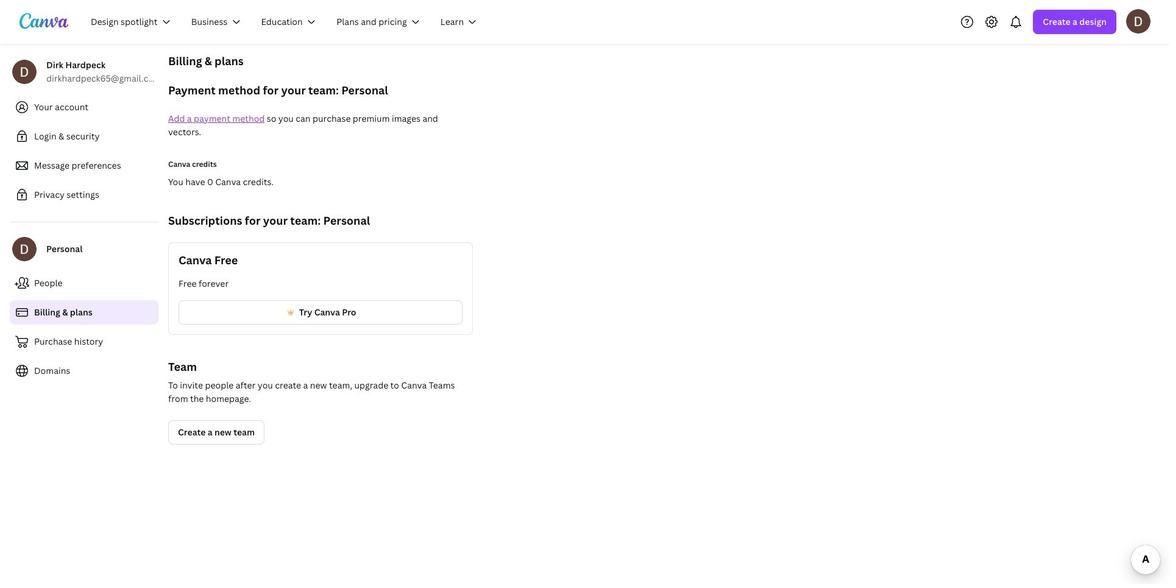 Task type: locate. For each thing, give the bounding box(es) containing it.
top level navigation element
[[83, 10, 490, 34]]

dirk hardpeck image
[[1126, 9, 1151, 33]]



Task type: vqa. For each thing, say whether or not it's contained in the screenshot.
Dirk Hardpeck image
yes



